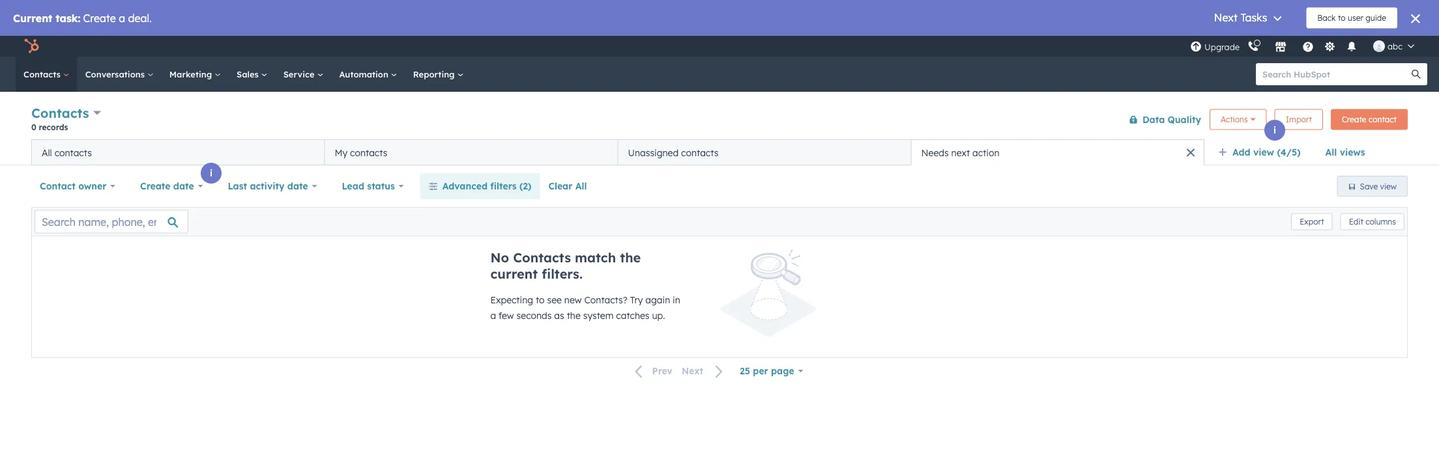 Task type: vqa. For each thing, say whether or not it's contained in the screenshot.
"columns"
yes



Task type: describe. For each thing, give the bounding box(es) containing it.
Search HubSpot search field
[[1257, 63, 1416, 85]]

date inside 'popup button'
[[287, 181, 308, 192]]

import button
[[1275, 109, 1324, 130]]

columns
[[1366, 217, 1397, 227]]

action
[[973, 147, 1000, 158]]

service link
[[276, 57, 332, 92]]

data
[[1143, 114, 1165, 125]]

settings image
[[1325, 41, 1336, 53]]

notifications button
[[1341, 36, 1364, 57]]

create contact button
[[1331, 109, 1409, 130]]

advanced filters (2) button
[[420, 173, 540, 200]]

seconds
[[517, 310, 552, 322]]

views
[[1340, 147, 1366, 158]]

contact
[[1369, 115, 1397, 125]]

contacts inside no contacts match the current filters.
[[513, 250, 571, 266]]

advanced filters (2)
[[443, 181, 532, 192]]

contacts for all contacts
[[55, 147, 92, 158]]

upgrade image
[[1191, 41, 1203, 53]]

view for add
[[1254, 147, 1275, 158]]

add view (4/5)
[[1233, 147, 1301, 158]]

reporting link
[[405, 57, 472, 92]]

see
[[547, 295, 562, 306]]

all inside button
[[576, 181, 587, 192]]

create date button
[[132, 173, 212, 200]]

filters
[[491, 181, 517, 192]]

up.
[[652, 310, 665, 322]]

quality
[[1168, 114, 1202, 125]]

next button
[[677, 363, 732, 380]]

needs next action button
[[912, 140, 1205, 166]]

sales link
[[229, 57, 276, 92]]

next
[[952, 147, 970, 158]]

contacts?
[[585, 295, 628, 306]]

no contacts match the current filters.
[[491, 250, 641, 282]]

needs
[[922, 147, 949, 158]]

0 vertical spatial contacts
[[23, 69, 63, 80]]

help image
[[1303, 42, 1315, 53]]

search image
[[1412, 70, 1422, 79]]

contact
[[40, 181, 76, 192]]

contacts link
[[16, 57, 77, 92]]

edit columns button
[[1341, 214, 1405, 231]]

system
[[583, 310, 614, 322]]

in
[[673, 295, 681, 306]]

notifications image
[[1347, 42, 1358, 53]]

25
[[740, 366, 751, 377]]

actions
[[1221, 115, 1249, 125]]

all views link
[[1318, 140, 1374, 166]]

create for create contact
[[1343, 115, 1367, 125]]

advanced
[[443, 181, 488, 192]]

clear all
[[549, 181, 587, 192]]

marketing link
[[162, 57, 229, 92]]

all contacts button
[[31, 140, 325, 166]]

save
[[1361, 182, 1379, 191]]

next
[[682, 366, 704, 377]]

0 records
[[31, 122, 68, 132]]

page
[[771, 366, 795, 377]]

per
[[753, 366, 769, 377]]

conversations link
[[77, 57, 162, 92]]

hubspot link
[[16, 38, 49, 54]]

new
[[565, 295, 582, 306]]

all for all contacts
[[42, 147, 52, 158]]

status
[[367, 181, 395, 192]]

contact owner button
[[31, 173, 124, 200]]

records
[[39, 122, 68, 132]]

calling icon image
[[1248, 41, 1260, 53]]

upgrade
[[1205, 42, 1240, 52]]

contacts button
[[31, 104, 101, 123]]

automation link
[[332, 57, 405, 92]]

25 per page
[[740, 366, 795, 377]]

unassigned
[[628, 147, 679, 158]]

needs next action
[[922, 147, 1000, 158]]

expecting
[[491, 295, 533, 306]]



Task type: locate. For each thing, give the bounding box(es) containing it.
25 per page button
[[732, 359, 812, 385]]

abc
[[1388, 41, 1403, 52]]

1 vertical spatial view
[[1381, 182, 1397, 191]]

1 date from the left
[[173, 181, 194, 192]]

last
[[228, 181, 247, 192]]

a
[[491, 310, 496, 322]]

(2)
[[520, 181, 532, 192]]

0 horizontal spatial view
[[1254, 147, 1275, 158]]

data quality button
[[1121, 107, 1202, 133]]

2 contacts from the left
[[350, 147, 388, 158]]

0 horizontal spatial i
[[210, 168, 213, 179]]

marketplaces button
[[1268, 36, 1295, 57]]

create inside popup button
[[140, 181, 171, 192]]

my contacts button
[[325, 140, 618, 166]]

unassigned contacts button
[[618, 140, 912, 166]]

contacts up 'records'
[[31, 105, 89, 121]]

1 horizontal spatial all
[[576, 181, 587, 192]]

actions button
[[1210, 109, 1267, 130]]

the right as on the bottom left of page
[[567, 310, 581, 322]]

export button
[[1292, 214, 1333, 231]]

try
[[630, 295, 643, 306]]

create for create date
[[140, 181, 171, 192]]

i button
[[1265, 120, 1286, 141], [201, 163, 222, 184]]

all for all views
[[1326, 147, 1338, 158]]

the inside expecting to see new contacts? try again in a few seconds as the system catches up.
[[567, 310, 581, 322]]

the
[[620, 250, 641, 266], [567, 310, 581, 322]]

filters.
[[542, 266, 583, 282]]

0
[[31, 122, 36, 132]]

all right 'clear'
[[576, 181, 587, 192]]

1 horizontal spatial contacts
[[350, 147, 388, 158]]

contact owner
[[40, 181, 107, 192]]

2 horizontal spatial all
[[1326, 147, 1338, 158]]

the inside no contacts match the current filters.
[[620, 250, 641, 266]]

reporting
[[413, 69, 457, 80]]

pagination navigation
[[628, 363, 732, 380]]

gary orlando image
[[1374, 40, 1386, 52]]

date right activity
[[287, 181, 308, 192]]

clear
[[549, 181, 573, 192]]

contacts inside popup button
[[31, 105, 89, 121]]

calling icon button
[[1243, 38, 1265, 55]]

1 horizontal spatial the
[[620, 250, 641, 266]]

menu containing abc
[[1189, 36, 1424, 57]]

contacts for unassigned contacts
[[681, 147, 719, 158]]

unassigned contacts
[[628, 147, 719, 158]]

abc button
[[1366, 36, 1423, 57]]

contacts right no
[[513, 250, 571, 266]]

all left views on the top right
[[1326, 147, 1338, 158]]

contacts right my
[[350, 147, 388, 158]]

as
[[555, 310, 565, 322]]

owner
[[78, 181, 107, 192]]

1 vertical spatial the
[[567, 310, 581, 322]]

marketing
[[169, 69, 215, 80]]

0 horizontal spatial the
[[567, 310, 581, 322]]

lead status button
[[333, 173, 413, 200]]

save view
[[1361, 182, 1397, 191]]

1 vertical spatial create
[[140, 181, 171, 192]]

no
[[491, 250, 509, 266]]

last activity date
[[228, 181, 308, 192]]

0 vertical spatial i
[[1274, 125, 1277, 136]]

0 vertical spatial the
[[620, 250, 641, 266]]

create down all contacts button
[[140, 181, 171, 192]]

0 horizontal spatial date
[[173, 181, 194, 192]]

all views
[[1326, 147, 1366, 158]]

0 vertical spatial view
[[1254, 147, 1275, 158]]

help button
[[1298, 36, 1320, 57]]

prev
[[652, 366, 673, 377]]

add view (4/5) button
[[1210, 140, 1318, 166]]

clear all button
[[540, 173, 596, 200]]

edit columns
[[1350, 217, 1397, 227]]

i down all contacts button
[[210, 168, 213, 179]]

1 vertical spatial contacts
[[31, 105, 89, 121]]

expecting to see new contacts? try again in a few seconds as the system catches up.
[[491, 295, 681, 322]]

create left contact
[[1343, 115, 1367, 125]]

1 horizontal spatial create
[[1343, 115, 1367, 125]]

automation
[[339, 69, 391, 80]]

contacts down hubspot link
[[23, 69, 63, 80]]

i button left last
[[201, 163, 222, 184]]

lead
[[342, 181, 365, 192]]

again
[[646, 295, 670, 306]]

1 horizontal spatial date
[[287, 181, 308, 192]]

1 contacts from the left
[[55, 147, 92, 158]]

view inside button
[[1381, 182, 1397, 191]]

0 vertical spatial create
[[1343, 115, 1367, 125]]

1 horizontal spatial view
[[1381, 182, 1397, 191]]

my
[[335, 147, 348, 158]]

search button
[[1406, 63, 1428, 85]]

1 vertical spatial i button
[[201, 163, 222, 184]]

import
[[1286, 115, 1313, 125]]

contacts down the contacts banner
[[681, 147, 719, 158]]

contacts
[[55, 147, 92, 158], [350, 147, 388, 158], [681, 147, 719, 158]]

data quality
[[1143, 114, 1202, 125]]

settings link
[[1322, 39, 1339, 53]]

conversations
[[85, 69, 147, 80]]

catches
[[616, 310, 650, 322]]

date down all contacts button
[[173, 181, 194, 192]]

0 horizontal spatial i button
[[201, 163, 222, 184]]

i up add view (4/5)
[[1274, 125, 1277, 136]]

contacts
[[23, 69, 63, 80], [31, 105, 89, 121], [513, 250, 571, 266]]

2 horizontal spatial contacts
[[681, 147, 719, 158]]

few
[[499, 310, 514, 322]]

create contact
[[1343, 115, 1397, 125]]

view for save
[[1381, 182, 1397, 191]]

menu
[[1189, 36, 1424, 57]]

2 vertical spatial contacts
[[513, 250, 571, 266]]

lead status
[[342, 181, 395, 192]]

date inside popup button
[[173, 181, 194, 192]]

1 horizontal spatial i
[[1274, 125, 1277, 136]]

the right match
[[620, 250, 641, 266]]

sales
[[237, 69, 261, 80]]

my contacts
[[335, 147, 388, 158]]

0 horizontal spatial all
[[42, 147, 52, 158]]

create
[[1343, 115, 1367, 125], [140, 181, 171, 192]]

last activity date button
[[219, 173, 326, 200]]

create date
[[140, 181, 194, 192]]

0 horizontal spatial create
[[140, 181, 171, 192]]

add
[[1233, 147, 1251, 158]]

all inside button
[[42, 147, 52, 158]]

contacts for my contacts
[[350, 147, 388, 158]]

all contacts
[[42, 147, 92, 158]]

all down 0 records
[[42, 147, 52, 158]]

hubspot image
[[23, 38, 39, 54]]

create inside button
[[1343, 115, 1367, 125]]

1 vertical spatial i
[[210, 168, 213, 179]]

Search name, phone, email addresses, or company search field
[[35, 210, 188, 234]]

match
[[575, 250, 616, 266]]

1 horizontal spatial i button
[[1265, 120, 1286, 141]]

view right 'add'
[[1254, 147, 1275, 158]]

view inside popup button
[[1254, 147, 1275, 158]]

2 date from the left
[[287, 181, 308, 192]]

prev button
[[628, 363, 677, 380]]

to
[[536, 295, 545, 306]]

contacts banner
[[31, 103, 1409, 140]]

view
[[1254, 147, 1275, 158], [1381, 182, 1397, 191]]

export
[[1300, 217, 1325, 227]]

marketplaces image
[[1276, 42, 1287, 53]]

0 horizontal spatial contacts
[[55, 147, 92, 158]]

view right save
[[1381, 182, 1397, 191]]

edit
[[1350, 217, 1364, 227]]

0 vertical spatial i button
[[1265, 120, 1286, 141]]

i
[[1274, 125, 1277, 136], [210, 168, 213, 179]]

3 contacts from the left
[[681, 147, 719, 158]]

contacts down 'records'
[[55, 147, 92, 158]]

i button up add view (4/5)
[[1265, 120, 1286, 141]]



